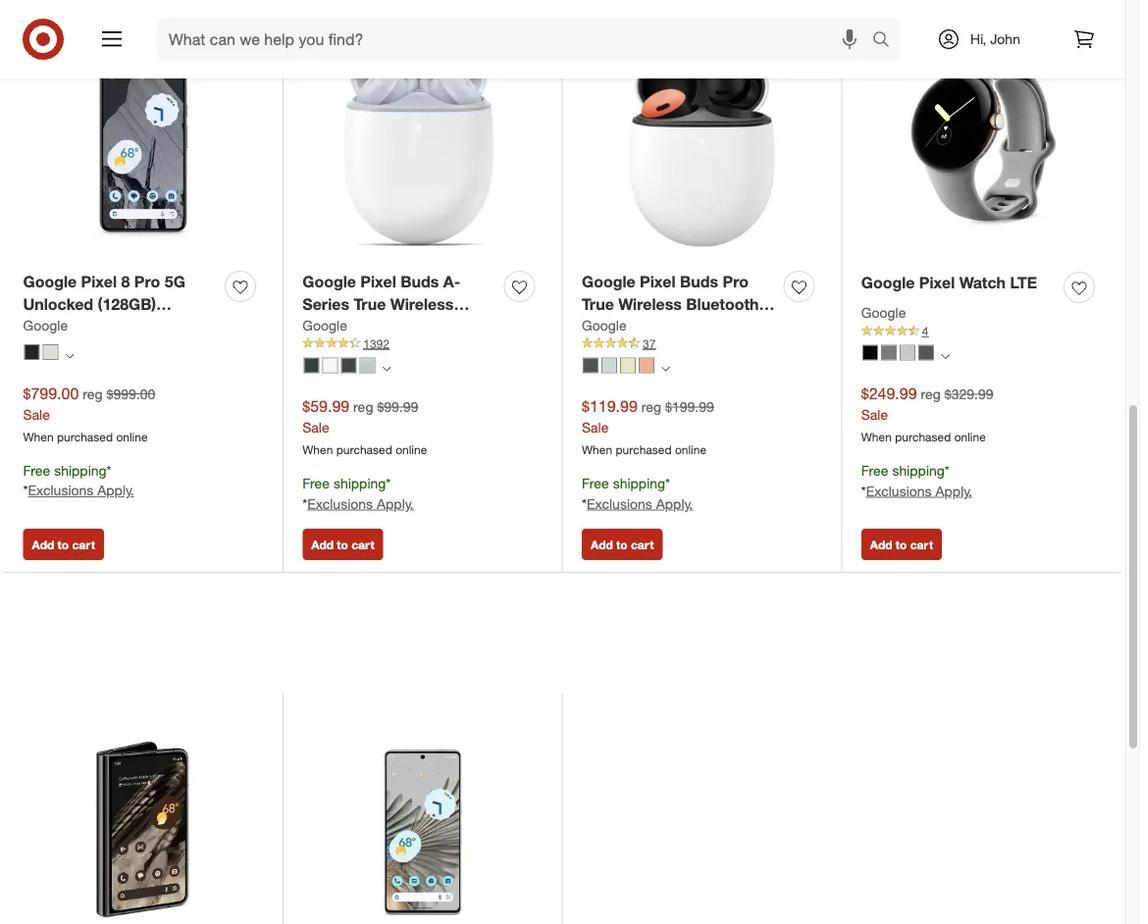Task type: describe. For each thing, give the bounding box(es) containing it.
gold/hazel image
[[881, 346, 897, 361]]

hi,
[[971, 30, 987, 48]]

to for $119.99
[[617, 538, 628, 552]]

to for $59.99
[[337, 538, 348, 552]]

google pixel 8 pro 5g unlocked (128gb) smartphone link
[[23, 271, 217, 337]]

cart for $119.99
[[631, 538, 654, 552]]

$799.00
[[23, 384, 79, 404]]

black/obsidian image
[[863, 346, 878, 361]]

series
[[303, 295, 350, 314]]

$999.00
[[107, 386, 155, 403]]

wireless inside google pixel buds pro true wireless bluetooth headphones
[[619, 295, 682, 314]]

white image
[[322, 358, 338, 374]]

headphones inside google pixel buds pro true wireless bluetooth headphones
[[582, 318, 676, 337]]

all colors image for google pixel buds pro true wireless bluetooth headphones
[[662, 365, 670, 374]]

search button
[[864, 18, 911, 65]]

exclusions for $59.99
[[307, 496, 373, 513]]

google pixel buds pro true wireless bluetooth headphones link
[[582, 271, 776, 337]]

search
[[864, 31, 911, 51]]

john
[[991, 30, 1021, 48]]

hi, john
[[971, 30, 1021, 48]]

to for $799.00
[[58, 538, 69, 552]]

all colors element right porcelain image
[[65, 350, 74, 361]]

add for $59.99
[[311, 538, 334, 552]]

cart for $59.99
[[352, 538, 375, 552]]

add to cart for $249.99
[[870, 538, 934, 552]]

sale for $59.99
[[303, 419, 329, 436]]

obsidian image
[[24, 345, 40, 361]]

0 horizontal spatial all colors image
[[65, 352, 74, 361]]

$59.99 reg $99.99 sale when purchased online
[[303, 397, 427, 458]]

purchased for $249.99
[[895, 430, 952, 445]]

unlocked
[[23, 295, 93, 314]]

free shipping * * exclusions apply. for $249.99
[[862, 463, 973, 500]]

google inside google pixel buds a- series true wireless bluetooth headphones
[[303, 273, 356, 292]]

apply. for $59.99
[[377, 496, 414, 513]]

shipping for $249.99
[[893, 463, 945, 480]]

headphones inside google pixel buds a- series true wireless bluetooth headphones
[[380, 318, 474, 337]]

all colors image for google pixel watch lte
[[941, 353, 950, 362]]

cart for $249.99
[[911, 538, 934, 552]]

to for $249.99
[[896, 538, 907, 552]]

lemongrass image
[[620, 358, 636, 374]]

8
[[121, 273, 130, 292]]

lte
[[1011, 274, 1038, 293]]

buds for pro
[[680, 273, 719, 292]]

pixel for unlocked
[[81, 273, 117, 292]]

online for $249.99
[[955, 430, 986, 445]]

free for $119.99
[[582, 475, 609, 492]]

google pixel buds pro true wireless bluetooth headphones
[[582, 273, 759, 337]]

free for $249.99
[[862, 463, 889, 480]]

true inside google pixel buds pro true wireless bluetooth headphones
[[582, 295, 614, 314]]

$99.99
[[377, 399, 418, 416]]

smartphone
[[23, 318, 116, 337]]

google pixel 8 pro 5g unlocked (128gb) smartphone
[[23, 273, 185, 337]]

sale for $799.00
[[23, 406, 50, 424]]

add for $799.00
[[32, 538, 54, 552]]

pro for 8
[[134, 273, 160, 292]]

porcelain image
[[43, 345, 58, 361]]

add to cart for $59.99
[[311, 538, 375, 552]]

apply. for $119.99
[[656, 496, 693, 513]]

apply. for $249.99
[[936, 483, 973, 500]]

sale for $119.99
[[582, 419, 609, 436]]

all colors element for google pixel buds pro true wireless bluetooth headphones
[[662, 363, 670, 374]]

online for $119.99
[[675, 443, 707, 458]]

add to cart button for $59.99
[[303, 529, 383, 561]]

free for $799.00
[[23, 462, 50, 479]]

when for $799.00
[[23, 430, 54, 445]]

google pixel buds a- series true wireless bluetooth headphones
[[303, 273, 474, 337]]

37
[[643, 337, 656, 352]]

4 link
[[862, 323, 1103, 341]]

What can we help you find? suggestions appear below search field
[[157, 18, 878, 61]]

reg for $119.99
[[642, 399, 662, 416]]

all colors element for google pixel buds a- series true wireless bluetooth headphones
[[382, 363, 391, 374]]

exclusions apply. link for $249.99
[[866, 483, 973, 500]]

google link for google pixel 8 pro 5g unlocked (128gb) smartphone
[[23, 316, 68, 336]]

apply. for $799.00
[[97, 483, 134, 500]]

google pixel watch lte link
[[862, 272, 1038, 295]]

37 link
[[582, 336, 822, 353]]



Task type: locate. For each thing, give the bounding box(es) containing it.
1 add to cart button from the left
[[23, 529, 104, 561]]

exclusions apply. link down $249.99 reg $329.99 sale when purchased online
[[866, 483, 973, 500]]

add to cart button
[[23, 529, 104, 561], [303, 529, 383, 561], [582, 529, 663, 561], [862, 529, 942, 561]]

3 add to cart from the left
[[591, 538, 654, 552]]

1 horizontal spatial headphones
[[582, 318, 676, 337]]

google link up fog image
[[582, 316, 627, 336]]

shipping for $59.99
[[334, 475, 386, 492]]

purchased
[[57, 430, 113, 445], [895, 430, 952, 445], [336, 443, 392, 458], [616, 443, 672, 458]]

google link down series
[[303, 316, 347, 336]]

bluetooth down series
[[303, 318, 376, 337]]

1 pro from the left
[[134, 273, 160, 292]]

when inside $119.99 reg $199.99 sale when purchased online
[[582, 443, 613, 458]]

google pixel buds pro true wireless bluetooth headphones image
[[582, 20, 822, 260], [582, 20, 822, 260]]

free down $59.99 reg $99.99 sale when purchased online
[[303, 475, 330, 492]]

1 horizontal spatial buds
[[680, 273, 719, 292]]

5g
[[165, 273, 185, 292]]

1 horizontal spatial true
[[582, 295, 614, 314]]

3 add from the left
[[591, 538, 613, 552]]

online for $59.99
[[396, 443, 427, 458]]

1392 link
[[303, 336, 543, 353]]

add
[[32, 538, 54, 552], [311, 538, 334, 552], [591, 538, 613, 552], [870, 538, 893, 552]]

when inside $249.99 reg $329.99 sale when purchased online
[[862, 430, 892, 445]]

exclusions apply. link for $59.99
[[307, 496, 414, 513]]

online down $199.99
[[675, 443, 707, 458]]

sale inside $59.99 reg $99.99 sale when purchased online
[[303, 419, 329, 436]]

3 add to cart button from the left
[[582, 529, 663, 561]]

pro inside google pixel buds pro true wireless bluetooth headphones
[[723, 273, 749, 292]]

online for $799.00
[[116, 430, 148, 445]]

pro
[[134, 273, 160, 292], [723, 273, 749, 292]]

pixel inside google pixel buds a- series true wireless bluetooth headphones
[[361, 273, 396, 292]]

free shipping * * exclusions apply. down '$799.00 reg $999.00 sale when purchased online'
[[23, 462, 134, 500]]

exclusions
[[28, 483, 94, 500], [866, 483, 932, 500], [307, 496, 373, 513], [587, 496, 653, 513]]

free shipping * * exclusions apply. down $119.99 reg $199.99 sale when purchased online
[[582, 475, 693, 513]]

silver/chalk image
[[900, 346, 916, 361]]

google pixel 7 pro 5g unlocked (128gb) smartphone image
[[303, 714, 543, 925], [303, 714, 543, 925]]

1 horizontal spatial all colors image
[[662, 365, 670, 374]]

apply. down $249.99 reg $329.99 sale when purchased online
[[936, 483, 973, 500]]

exclusions apply. link down $59.99 reg $99.99 sale when purchased online
[[307, 496, 414, 513]]

reg for $799.00
[[83, 386, 103, 403]]

all colors image
[[65, 352, 74, 361], [941, 353, 950, 362], [662, 365, 670, 374]]

bluetooth inside google pixel buds pro true wireless bluetooth headphones
[[686, 295, 759, 314]]

free for $59.99
[[303, 475, 330, 492]]

purchased for $799.00
[[57, 430, 113, 445]]

cart
[[72, 538, 95, 552], [352, 538, 375, 552], [631, 538, 654, 552], [911, 538, 934, 552]]

0 vertical spatial bluetooth
[[686, 295, 759, 314]]

when down $799.00
[[23, 430, 54, 445]]

when down $119.99
[[582, 443, 613, 458]]

4 cart from the left
[[911, 538, 934, 552]]

true up 1392
[[354, 295, 386, 314]]

free shipping * * exclusions apply. down $59.99 reg $99.99 sale when purchased online
[[303, 475, 414, 513]]

charcoal image
[[583, 358, 599, 374]]

google link for google pixel buds a- series true wireless bluetooth headphones
[[303, 316, 347, 336]]

4 add from the left
[[870, 538, 893, 552]]

exclusions for $799.00
[[28, 483, 94, 500]]

0 horizontal spatial bluetooth
[[303, 318, 376, 337]]

*
[[107, 462, 111, 479], [945, 463, 950, 480], [386, 475, 391, 492], [666, 475, 670, 492], [23, 483, 28, 500], [862, 483, 866, 500], [303, 496, 307, 513], [582, 496, 587, 513]]

sale inside '$799.00 reg $999.00 sale when purchased online'
[[23, 406, 50, 424]]

$249.99 reg $329.99 sale when purchased online
[[862, 385, 994, 445]]

online down the $999.00
[[116, 430, 148, 445]]

headphones down a-
[[380, 318, 474, 337]]

all colors image right silver/charcoal image at the top right of page
[[941, 353, 950, 362]]

0 horizontal spatial buds
[[401, 273, 439, 292]]

google link for google pixel watch lte
[[862, 304, 906, 323]]

online inside $59.99 reg $99.99 sale when purchased online
[[396, 443, 427, 458]]

1 horizontal spatial bluetooth
[[686, 295, 759, 314]]

reg left the $999.00
[[83, 386, 103, 403]]

exclusions down $119.99 reg $199.99 sale when purchased online
[[587, 496, 653, 513]]

add to cart for $119.99
[[591, 538, 654, 552]]

buds inside google pixel buds a- series true wireless bluetooth headphones
[[401, 273, 439, 292]]

pixel
[[81, 273, 117, 292], [361, 273, 396, 292], [640, 273, 676, 292], [920, 274, 955, 293]]

google inside google pixel buds pro true wireless bluetooth headphones
[[582, 273, 636, 292]]

pixel inside google pixel watch lte link
[[920, 274, 955, 293]]

1 vertical spatial bluetooth
[[303, 318, 376, 337]]

1392
[[363, 337, 390, 352]]

reg inside $249.99 reg $329.99 sale when purchased online
[[921, 386, 941, 404]]

$799.00 reg $999.00 sale when purchased online
[[23, 384, 155, 445]]

add to cart button for $249.99
[[862, 529, 942, 561]]

wireless
[[391, 295, 454, 314], [619, 295, 682, 314]]

0 horizontal spatial true
[[354, 295, 386, 314]]

1 cart from the left
[[72, 538, 95, 552]]

pixel inside google pixel buds pro true wireless bluetooth headphones
[[640, 273, 676, 292]]

wireless inside google pixel buds a- series true wireless bluetooth headphones
[[391, 295, 454, 314]]

green image
[[304, 358, 319, 374]]

all colors image right coral image
[[662, 365, 670, 374]]

exclusions apply. link
[[28, 483, 134, 500], [866, 483, 973, 500], [307, 496, 414, 513], [587, 496, 693, 513]]

bluetooth up 37 'link'
[[686, 295, 759, 314]]

all colors element right silver/charcoal image at the top right of page
[[941, 350, 950, 362]]

exclusions for $249.99
[[866, 483, 932, 500]]

sale inside $119.99 reg $199.99 sale when purchased online
[[582, 419, 609, 436]]

free shipping * * exclusions apply. for $119.99
[[582, 475, 693, 513]]

exclusions apply. link down $119.99 reg $199.99 sale when purchased online
[[587, 496, 693, 513]]

0 horizontal spatial pro
[[134, 273, 160, 292]]

reg inside $59.99 reg $99.99 sale when purchased online
[[353, 399, 373, 416]]

$199.99
[[666, 399, 714, 416]]

shipping for $119.99
[[613, 475, 666, 492]]

google pixel 8 pro 5g unlocked (128gb) smartphone image
[[23, 20, 263, 260], [23, 20, 263, 260]]

1 buds from the left
[[401, 273, 439, 292]]

1 to from the left
[[58, 538, 69, 552]]

free down $119.99 reg $199.99 sale when purchased online
[[582, 475, 609, 492]]

2 wireless from the left
[[619, 295, 682, 314]]

exclusions down $249.99 reg $329.99 sale when purchased online
[[866, 483, 932, 500]]

bluetooth
[[686, 295, 759, 314], [303, 318, 376, 337]]

apply. down $119.99 reg $199.99 sale when purchased online
[[656, 496, 693, 513]]

when down $59.99
[[303, 443, 333, 458]]

add to cart for $799.00
[[32, 538, 95, 552]]

add for $119.99
[[591, 538, 613, 552]]

0 horizontal spatial headphones
[[380, 318, 474, 337]]

$119.99 reg $199.99 sale when purchased online
[[582, 397, 714, 458]]

3 cart from the left
[[631, 538, 654, 552]]

purchased down $99.99
[[336, 443, 392, 458]]

google pixel buds a- series true wireless bluetooth headphones link
[[303, 271, 497, 337]]

all colors image right porcelain image
[[65, 352, 74, 361]]

sale down $59.99
[[303, 419, 329, 436]]

google pixel buds a-series true wireless bluetooth headphones image
[[303, 20, 543, 260], [303, 20, 543, 260]]

1 add from the left
[[32, 538, 54, 552]]

exclusions apply. link for $119.99
[[587, 496, 693, 513]]

shipping
[[54, 462, 107, 479], [893, 463, 945, 480], [334, 475, 386, 492], [613, 475, 666, 492]]

2 buds from the left
[[680, 273, 719, 292]]

reg left $99.99
[[353, 399, 373, 416]]

purchased down $799.00
[[57, 430, 113, 445]]

shipping for $799.00
[[54, 462, 107, 479]]

true
[[354, 295, 386, 314], [582, 295, 614, 314]]

pixel left the 'watch'
[[920, 274, 955, 293]]

sale inside $249.99 reg $329.99 sale when purchased online
[[862, 407, 889, 424]]

purchased inside '$799.00 reg $999.00 sale when purchased online'
[[57, 430, 113, 445]]

2 horizontal spatial all colors image
[[941, 353, 950, 362]]

fog image
[[602, 358, 617, 374]]

1 horizontal spatial pro
[[723, 273, 749, 292]]

google pixel watch lte
[[862, 274, 1038, 293]]

add to cart button for $799.00
[[23, 529, 104, 561]]

2 add to cart from the left
[[311, 538, 375, 552]]

wireless down a-
[[391, 295, 454, 314]]

buds inside google pixel buds pro true wireless bluetooth headphones
[[680, 273, 719, 292]]

buds for a-
[[401, 273, 439, 292]]

google link for google pixel buds pro true wireless bluetooth headphones
[[582, 316, 627, 336]]

add for $249.99
[[870, 538, 893, 552]]

reg inside $119.99 reg $199.99 sale when purchased online
[[642, 399, 662, 416]]

when inside $59.99 reg $99.99 sale when purchased online
[[303, 443, 333, 458]]

when for $249.99
[[862, 430, 892, 445]]

pixel left the 8
[[81, 273, 117, 292]]

free shipping * * exclusions apply. for $799.00
[[23, 462, 134, 500]]

sale down $119.99
[[582, 419, 609, 436]]

reg inside '$799.00 reg $999.00 sale when purchased online'
[[83, 386, 103, 403]]

bluetooth inside google pixel buds a- series true wireless bluetooth headphones
[[303, 318, 376, 337]]

pro inside google pixel 8 pro 5g unlocked (128gb) smartphone
[[134, 273, 160, 292]]

sale for $249.99
[[862, 407, 889, 424]]

4 add to cart button from the left
[[862, 529, 942, 561]]

to
[[58, 538, 69, 552], [337, 538, 348, 552], [617, 538, 628, 552], [896, 538, 907, 552]]

sea image
[[360, 358, 375, 374]]

2 pro from the left
[[723, 273, 749, 292]]

watch
[[960, 274, 1006, 293]]

pixel for true
[[361, 273, 396, 292]]

free shipping * * exclusions apply. for $59.99
[[303, 475, 414, 513]]

pro up 37 'link'
[[723, 273, 749, 292]]

shipping down $119.99 reg $199.99 sale when purchased online
[[613, 475, 666, 492]]

all colors image
[[382, 365, 391, 374]]

online down $99.99
[[396, 443, 427, 458]]

google pixel watch lte image
[[862, 20, 1103, 261], [862, 20, 1103, 261]]

free
[[23, 462, 50, 479], [862, 463, 889, 480], [303, 475, 330, 492], [582, 475, 609, 492]]

$59.99
[[303, 397, 350, 417]]

google link
[[862, 304, 906, 323], [23, 316, 68, 336], [303, 316, 347, 336], [582, 316, 627, 336]]

sale down $249.99
[[862, 407, 889, 424]]

reg left $199.99
[[642, 399, 662, 416]]

exclusions down '$799.00 reg $999.00 sale when purchased online'
[[28, 483, 94, 500]]

coral image
[[639, 358, 655, 374]]

headphones up lemongrass image at the right top of page
[[582, 318, 676, 337]]

1 horizontal spatial wireless
[[619, 295, 682, 314]]

when for $59.99
[[303, 443, 333, 458]]

pro for buds
[[723, 273, 749, 292]]

apply.
[[97, 483, 134, 500], [936, 483, 973, 500], [377, 496, 414, 513], [656, 496, 693, 513]]

add to cart button for $119.99
[[582, 529, 663, 561]]

when for $119.99
[[582, 443, 613, 458]]

sale down $799.00
[[23, 406, 50, 424]]

purchased inside $59.99 reg $99.99 sale when purchased online
[[336, 443, 392, 458]]

online inside $249.99 reg $329.99 sale when purchased online
[[955, 430, 986, 445]]

cart for $799.00
[[72, 538, 95, 552]]

purchased inside $119.99 reg $199.99 sale when purchased online
[[616, 443, 672, 458]]

apply. down $59.99 reg $99.99 sale when purchased online
[[377, 496, 414, 513]]

pro right the 8
[[134, 273, 160, 292]]

apply. down '$799.00 reg $999.00 sale when purchased online'
[[97, 483, 134, 500]]

purchased for $59.99
[[336, 443, 392, 458]]

pixel up 1392
[[361, 273, 396, 292]]

all colors element
[[65, 350, 74, 361], [941, 350, 950, 362], [382, 363, 391, 374], [662, 363, 670, 374]]

reg
[[83, 386, 103, 403], [921, 386, 941, 404], [353, 399, 373, 416], [642, 399, 662, 416]]

google link down unlocked at the top of page
[[23, 316, 68, 336]]

online
[[116, 430, 148, 445], [955, 430, 986, 445], [396, 443, 427, 458], [675, 443, 707, 458]]

buds left a-
[[401, 273, 439, 292]]

purchased down $249.99
[[895, 430, 952, 445]]

shipping down $249.99 reg $329.99 sale when purchased online
[[893, 463, 945, 480]]

2 cart from the left
[[352, 538, 375, 552]]

2 headphones from the left
[[582, 318, 676, 337]]

wireless up 37
[[619, 295, 682, 314]]

pixel up 37
[[640, 273, 676, 292]]

1 headphones from the left
[[380, 318, 474, 337]]

all colors element right sea icon
[[382, 363, 391, 374]]

purchased down $119.99
[[616, 443, 672, 458]]

sale
[[23, 406, 50, 424], [862, 407, 889, 424], [303, 419, 329, 436], [582, 419, 609, 436]]

google link up gold/hazel image
[[862, 304, 906, 323]]

1 add to cart from the left
[[32, 538, 95, 552]]

4
[[922, 324, 929, 339]]

shipping down $59.99 reg $99.99 sale when purchased online
[[334, 475, 386, 492]]

shipping down '$799.00 reg $999.00 sale when purchased online'
[[54, 462, 107, 479]]

reg for $59.99
[[353, 399, 373, 416]]

free shipping * * exclusions apply.
[[23, 462, 134, 500], [862, 463, 973, 500], [303, 475, 414, 513], [582, 475, 693, 513]]

exclusions for $119.99
[[587, 496, 653, 513]]

1 wireless from the left
[[391, 295, 454, 314]]

add to cart
[[32, 538, 95, 552], [311, 538, 375, 552], [591, 538, 654, 552], [870, 538, 934, 552]]

(128gb)
[[98, 295, 156, 314]]

free down '$799.00 reg $999.00 sale when purchased online'
[[23, 462, 50, 479]]

reg for $249.99
[[921, 386, 941, 404]]

2 to from the left
[[337, 538, 348, 552]]

$329.99
[[945, 386, 994, 404]]

buds
[[401, 273, 439, 292], [680, 273, 719, 292]]

online inside $119.99 reg $199.99 sale when purchased online
[[675, 443, 707, 458]]

$249.99
[[862, 385, 917, 404]]

google
[[23, 273, 77, 292], [303, 273, 356, 292], [582, 273, 636, 292], [862, 274, 915, 293], [862, 305, 906, 322], [23, 317, 68, 334], [303, 317, 347, 334], [582, 317, 627, 334]]

purchased for $119.99
[[616, 443, 672, 458]]

exclusions apply. link down '$799.00 reg $999.00 sale when purchased online'
[[28, 483, 134, 500]]

purchased inside $249.99 reg $329.99 sale when purchased online
[[895, 430, 952, 445]]

2 true from the left
[[582, 295, 614, 314]]

buds up 37 'link'
[[680, 273, 719, 292]]

0 horizontal spatial wireless
[[391, 295, 454, 314]]

all colors element right coral image
[[662, 363, 670, 374]]

$119.99
[[582, 397, 638, 417]]

pixel inside google pixel 8 pro 5g unlocked (128gb) smartphone
[[81, 273, 117, 292]]

exclusions apply. link for $799.00
[[28, 483, 134, 500]]

pixel for wireless
[[640, 273, 676, 292]]

free shipping * * exclusions apply. down $249.99 reg $329.99 sale when purchased online
[[862, 463, 973, 500]]

reg left $329.99
[[921, 386, 941, 404]]

1 true from the left
[[354, 295, 386, 314]]

black image
[[341, 358, 357, 374]]

3 to from the left
[[617, 538, 628, 552]]

headphones
[[380, 318, 474, 337], [582, 318, 676, 337]]

google pixel fold 5g unlocked (256gb) smartphone - obsidian image
[[23, 714, 263, 925], [23, 714, 263, 925]]

4 to from the left
[[896, 538, 907, 552]]

silver/charcoal image
[[919, 346, 934, 361]]

online inside '$799.00 reg $999.00 sale when purchased online'
[[116, 430, 148, 445]]

true inside google pixel buds a- series true wireless bluetooth headphones
[[354, 295, 386, 314]]

a-
[[443, 273, 461, 292]]

when down $249.99
[[862, 430, 892, 445]]

all colors element for google pixel watch lte
[[941, 350, 950, 362]]

google inside google pixel 8 pro 5g unlocked (128gb) smartphone
[[23, 273, 77, 292]]

true up charcoal icon in the right of the page
[[582, 295, 614, 314]]

when inside '$799.00 reg $999.00 sale when purchased online'
[[23, 430, 54, 445]]

free down $249.99 reg $329.99 sale when purchased online
[[862, 463, 889, 480]]

4 add to cart from the left
[[870, 538, 934, 552]]

exclusions down $59.99 reg $99.99 sale when purchased online
[[307, 496, 373, 513]]

online down $329.99
[[955, 430, 986, 445]]

when
[[23, 430, 54, 445], [862, 430, 892, 445], [303, 443, 333, 458], [582, 443, 613, 458]]

2 add to cart button from the left
[[303, 529, 383, 561]]

2 add from the left
[[311, 538, 334, 552]]



Task type: vqa. For each thing, say whether or not it's contained in the screenshot.
"True" to the left
yes



